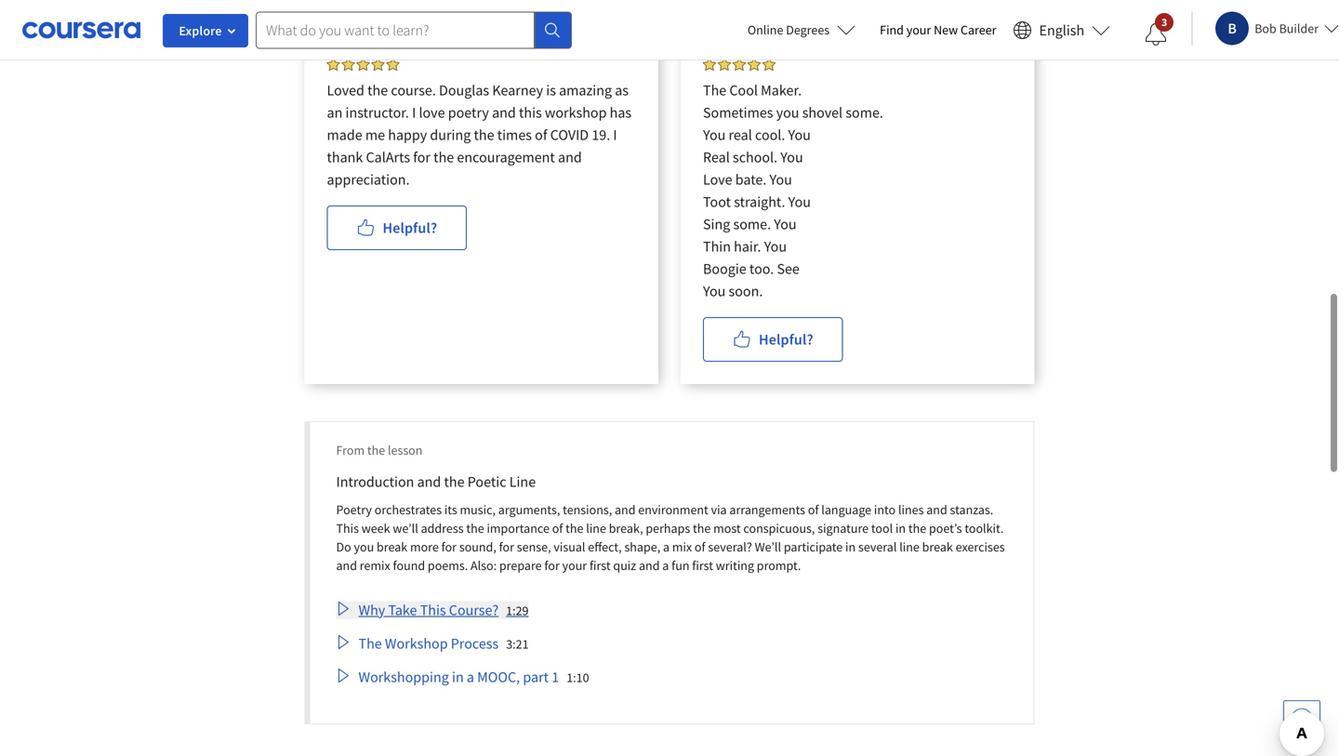 Task type: locate. For each thing, give the bounding box(es) containing it.
the right from
[[367, 442, 385, 459]]

filled star image down '6,'
[[718, 57, 731, 70]]

filled star image down "sm jun 12, 2020"
[[372, 57, 385, 70]]

this
[[336, 520, 359, 537], [420, 601, 446, 619]]

the inside the cool maker. sometimes you shovel some. you real cool. you real school. you love bate. you toot straight. you sing some. you thin hair. you boogie too. see you soon.
[[703, 81, 727, 99]]

the left the cool
[[703, 81, 727, 99]]

appreciation.
[[327, 170, 410, 189]]

5 filled star image from the left
[[733, 57, 746, 70]]

the up its
[[444, 472, 465, 491]]

b
[[1229, 19, 1238, 38]]

hair.
[[734, 237, 762, 256]]

1 horizontal spatial you
[[777, 103, 800, 122]]

the down during
[[434, 148, 454, 166]]

builder
[[1280, 20, 1319, 37]]

an
[[327, 103, 343, 122]]

coursera image
[[22, 15, 141, 45]]

you up real
[[703, 125, 726, 144]]

sound,
[[460, 539, 497, 555]]

school.
[[733, 148, 778, 166]]

your right find
[[907, 21, 932, 38]]

also:
[[471, 557, 497, 574]]

first
[[590, 557, 611, 574], [693, 557, 714, 574]]

this up do
[[336, 520, 359, 537]]

1 horizontal spatial your
[[907, 21, 932, 38]]

2020 right "12,"
[[369, 34, 395, 51]]

sep 6, 2020
[[703, 34, 765, 51]]

you right bate.
[[770, 170, 793, 189]]

4 filled star image from the left
[[763, 57, 776, 70]]

1 horizontal spatial line
[[900, 539, 920, 555]]

some. right shovel
[[846, 103, 884, 122]]

6,
[[727, 34, 736, 51]]

3
[[1162, 15, 1168, 29]]

1 horizontal spatial i
[[614, 125, 618, 144]]

in down the workshop process 3:21
[[452, 668, 464, 686]]

you down straight.
[[774, 215, 797, 233]]

exercises
[[956, 539, 1006, 555]]

first right fun
[[693, 557, 714, 574]]

None search field
[[256, 12, 572, 49]]

0 vertical spatial in
[[896, 520, 906, 537]]

kearney
[[493, 81, 543, 99]]

a left mix at the bottom right
[[663, 539, 670, 555]]

1 vertical spatial your
[[563, 557, 587, 574]]

workshop
[[545, 103, 607, 122]]

3:21
[[506, 636, 529, 653]]

and
[[492, 103, 516, 122], [558, 148, 582, 166], [417, 472, 441, 491], [615, 501, 636, 518], [927, 501, 948, 518], [336, 557, 357, 574], [639, 557, 660, 574]]

break down poet's
[[923, 539, 954, 555]]

this
[[519, 103, 542, 122]]

filled star image
[[342, 57, 355, 70], [372, 57, 385, 70], [703, 57, 717, 70], [718, 57, 731, 70], [733, 57, 746, 70], [748, 57, 761, 70]]

this right take
[[420, 601, 446, 619]]

0 horizontal spatial your
[[563, 557, 587, 574]]

prepare
[[500, 557, 542, 574]]

loved
[[327, 81, 365, 99]]

filled star image up the cool
[[748, 57, 761, 70]]

1 horizontal spatial the
[[703, 81, 727, 99]]

part
[[523, 668, 549, 686]]

filled star image down 'jun'
[[327, 57, 340, 70]]

filled star image
[[327, 57, 340, 70], [357, 57, 370, 70], [387, 57, 400, 70], [763, 57, 776, 70]]

filled star image up course.
[[387, 57, 400, 70]]

1 vertical spatial this
[[420, 601, 446, 619]]

3 filled star image from the left
[[703, 57, 717, 70]]

2020
[[369, 34, 395, 51], [739, 34, 765, 51]]

tensions,
[[563, 501, 612, 518]]

break down we'll
[[377, 539, 408, 555]]

you right do
[[354, 539, 374, 555]]

sep
[[703, 34, 724, 51]]

filled star image down "sep"
[[703, 57, 717, 70]]

real
[[703, 148, 730, 166]]

0 horizontal spatial i
[[412, 103, 416, 122]]

filled star image down the sep 6, 2020 at the right top of page
[[733, 57, 746, 70]]

0 vertical spatial a
[[663, 539, 670, 555]]

from the lesson
[[336, 442, 423, 459]]

1 vertical spatial the
[[359, 634, 382, 653]]

times
[[498, 125, 532, 144]]

line
[[586, 520, 607, 537], [900, 539, 920, 555]]

poetry
[[336, 501, 372, 518]]

1 2020 from the left
[[369, 34, 395, 51]]

help center image
[[1292, 708, 1314, 730]]

helpful? button
[[327, 205, 467, 250], [703, 317, 844, 362]]

amazing
[[559, 81, 612, 99]]

0 vertical spatial this
[[336, 520, 359, 537]]

1 vertical spatial a
[[663, 557, 669, 574]]

1 vertical spatial you
[[354, 539, 374, 555]]

0 vertical spatial helpful?
[[383, 218, 438, 237]]

poems.
[[428, 557, 468, 574]]

mooc,
[[478, 668, 520, 686]]

2 filled star image from the left
[[357, 57, 370, 70]]

importance
[[487, 520, 550, 537]]

line up effect,
[[586, 520, 607, 537]]

the left most
[[693, 520, 711, 537]]

1 horizontal spatial helpful? button
[[703, 317, 844, 362]]

for up the poems.
[[442, 539, 457, 555]]

6 filled star image from the left
[[748, 57, 761, 70]]

music,
[[460, 501, 496, 518]]

quiz
[[614, 557, 637, 574]]

sm jun 12, 2020
[[327, 16, 395, 51]]

0 horizontal spatial line
[[586, 520, 607, 537]]

2 break from the left
[[923, 539, 954, 555]]

you down "maker."
[[777, 103, 800, 122]]

you down boogie at the right
[[703, 282, 726, 300]]

take
[[388, 601, 417, 619]]

english button
[[1006, 0, 1119, 60]]

and up times
[[492, 103, 516, 122]]

participate
[[784, 539, 843, 555]]

1 horizontal spatial this
[[420, 601, 446, 619]]

some.
[[846, 103, 884, 122], [734, 215, 771, 233]]

of inside 'loved the course. douglas kearney is amazing as an instructor. i love poetry and this workshop has made me happy during the times of covid 19. i thank calarts for the encouragement and appreciation.'
[[535, 125, 548, 144]]

online
[[748, 21, 784, 38]]

0 horizontal spatial the
[[359, 634, 382, 653]]

helpful? button down appreciation.
[[327, 205, 467, 250]]

1 break from the left
[[377, 539, 408, 555]]

first down effect,
[[590, 557, 611, 574]]

0 horizontal spatial first
[[590, 557, 611, 574]]

tool
[[872, 520, 893, 537]]

2 filled star image from the left
[[372, 57, 385, 70]]

of left language
[[808, 501, 819, 518]]

happy
[[388, 125, 427, 144]]

filled star image up "maker."
[[763, 57, 776, 70]]

your down visual
[[563, 557, 587, 574]]

thin
[[703, 237, 731, 256]]

1 horizontal spatial break
[[923, 539, 954, 555]]

2 first from the left
[[693, 557, 714, 574]]

and down shape,
[[639, 557, 660, 574]]

online degrees
[[748, 21, 830, 38]]

line right several
[[900, 539, 920, 555]]

0 horizontal spatial break
[[377, 539, 408, 555]]

a left mooc,
[[467, 668, 475, 686]]

1 horizontal spatial 2020
[[739, 34, 765, 51]]

for inside 'loved the course. douglas kearney is amazing as an instructor. i love poetry and this workshop has made me happy during the times of covid 19. i thank calarts for the encouragement and appreciation.'
[[413, 148, 431, 166]]

you down cool.
[[781, 148, 804, 166]]

perhaps
[[646, 520, 691, 537]]

0 horizontal spatial this
[[336, 520, 359, 537]]

of
[[535, 125, 548, 144], [808, 501, 819, 518], [552, 520, 563, 537], [695, 539, 706, 555]]

0 vertical spatial you
[[777, 103, 800, 122]]

0 vertical spatial your
[[907, 21, 932, 38]]

0 vertical spatial the
[[703, 81, 727, 99]]

the down poetry
[[474, 125, 495, 144]]

0 horizontal spatial in
[[452, 668, 464, 686]]

you inside poetry orchestrates its music, arguments, tensions, and environment via arrangements of language into lines and stanzas. this week we'll address the importance of the line break, perhaps the most conspicuous, signature tool in the poet's toolkit. do you break more for sound, for sense, visual effect, shape, a mix of several? we'll participate in several line break exercises and remix found poems. also: prepare for your first quiz and a fun first writing prompt.
[[354, 539, 374, 555]]

i left love
[[412, 103, 416, 122]]

0 horizontal spatial you
[[354, 539, 374, 555]]

1 horizontal spatial in
[[846, 539, 856, 555]]

a left fun
[[663, 557, 669, 574]]

and down do
[[336, 557, 357, 574]]

why take this course? 1:29
[[359, 601, 529, 619]]

toolkit.
[[965, 520, 1004, 537]]

shape,
[[625, 539, 661, 555]]

in down signature
[[846, 539, 856, 555]]

filled star image down "12,"
[[357, 57, 370, 70]]

visual
[[554, 539, 586, 555]]

orchestrates
[[375, 501, 442, 518]]

the down the lines
[[909, 520, 927, 537]]

your inside poetry orchestrates its music, arguments, tensions, and environment via arrangements of language into lines and stanzas. this week we'll address the importance of the line break, perhaps the most conspicuous, signature tool in the poet's toolkit. do you break more for sound, for sense, visual effect, shape, a mix of several? we'll participate in several line break exercises and remix found poems. also: prepare for your first quiz and a fun first writing prompt.
[[563, 557, 587, 574]]

bob
[[1255, 20, 1277, 37]]

find your new career link
[[871, 19, 1006, 42]]

1 horizontal spatial some.
[[846, 103, 884, 122]]

filled star image down "12,"
[[342, 57, 355, 70]]

2020 right '6,'
[[739, 34, 765, 51]]

0 horizontal spatial helpful? button
[[327, 205, 467, 250]]

toot
[[703, 192, 731, 211]]

for
[[413, 148, 431, 166], [442, 539, 457, 555], [499, 539, 515, 555], [545, 557, 560, 574]]

1 horizontal spatial first
[[693, 557, 714, 574]]

as
[[615, 81, 629, 99]]

into
[[875, 501, 896, 518]]

the
[[703, 81, 727, 99], [359, 634, 382, 653]]

cool.
[[756, 125, 786, 144]]

1 first from the left
[[590, 557, 611, 574]]

0 vertical spatial helpful? button
[[327, 205, 467, 250]]

1 vertical spatial line
[[900, 539, 920, 555]]

the cool maker. sometimes you shovel some. you real cool. you real school. you love bate. you toot straight. you sing some. you thin hair. you boogie too. see you soon.
[[703, 81, 884, 300]]

the down why
[[359, 634, 382, 653]]

0 horizontal spatial 2020
[[369, 34, 395, 51]]

0 horizontal spatial some.
[[734, 215, 771, 233]]

1 vertical spatial helpful?
[[759, 330, 814, 349]]

of down the this
[[535, 125, 548, 144]]

helpful? down soon.
[[759, 330, 814, 349]]

lesson
[[388, 442, 423, 459]]

mix
[[673, 539, 692, 555]]

helpful? button down soon.
[[703, 317, 844, 362]]

1:10
[[567, 669, 590, 686]]

i right 19.
[[614, 125, 618, 144]]

you inside the cool maker. sometimes you shovel some. you real cool. you real school. you love bate. you toot straight. you sing some. you thin hair. you boogie too. see you soon.
[[777, 103, 800, 122]]

helpful? down appreciation.
[[383, 218, 438, 237]]

1 horizontal spatial helpful?
[[759, 330, 814, 349]]

in right tool
[[896, 520, 906, 537]]

1 vertical spatial i
[[614, 125, 618, 144]]

some. up hair.
[[734, 215, 771, 233]]

the for the workshop process 3:21
[[359, 634, 382, 653]]

for down happy
[[413, 148, 431, 166]]

conspicuous,
[[744, 520, 816, 537]]

2020 inside "sm jun 12, 2020"
[[369, 34, 395, 51]]

1 filled star image from the left
[[327, 57, 340, 70]]



Task type: vqa. For each thing, say whether or not it's contained in the screenshot.
bottom the line
yes



Task type: describe. For each thing, give the bounding box(es) containing it.
made
[[327, 125, 363, 144]]

course.
[[391, 81, 436, 99]]

poetry orchestrates its music, arguments, tensions, and environment via arrangements of language into lines and stanzas. this week we'll address the importance of the line break, perhaps the most conspicuous, signature tool in the poet's toolkit. do you break more for sound, for sense, visual effect, shape, a mix of several? we'll participate in several line break exercises and remix found poems. also: prepare for your first quiz and a fun first writing prompt.
[[336, 501, 1006, 574]]

the for the cool maker. sometimes you shovel some. you real cool. you real school. you love bate. you toot straight. you sing some. you thin hair. you boogie too. see you soon.
[[703, 81, 727, 99]]

0 vertical spatial some.
[[846, 103, 884, 122]]

why
[[359, 601, 385, 619]]

2 horizontal spatial in
[[896, 520, 906, 537]]

douglas
[[439, 81, 490, 99]]

0 vertical spatial i
[[412, 103, 416, 122]]

love
[[419, 103, 445, 122]]

from
[[336, 442, 365, 459]]

and up break,
[[615, 501, 636, 518]]

maker.
[[761, 81, 802, 99]]

1 vertical spatial helpful? button
[[703, 317, 844, 362]]

week
[[362, 520, 390, 537]]

poetry
[[448, 103, 489, 122]]

the down music, on the left bottom of page
[[467, 520, 484, 537]]

found
[[393, 557, 425, 574]]

this inside poetry orchestrates its music, arguments, tensions, and environment via arrangements of language into lines and stanzas. this week we'll address the importance of the line break, perhaps the most conspicuous, signature tool in the poet's toolkit. do you break more for sound, for sense, visual effect, shape, a mix of several? we'll participate in several line break exercises and remix found poems. also: prepare for your first quiz and a fun first writing prompt.
[[336, 520, 359, 537]]

1
[[552, 668, 559, 686]]

fun
[[672, 557, 690, 574]]

remix
[[360, 557, 391, 574]]

you right cool.
[[789, 125, 811, 144]]

covid
[[551, 125, 589, 144]]

line
[[510, 472, 536, 491]]

me
[[366, 125, 385, 144]]

language
[[822, 501, 872, 518]]

we'll
[[755, 539, 782, 555]]

0 horizontal spatial helpful?
[[383, 218, 438, 237]]

the up 'instructor.'
[[368, 81, 388, 99]]

3 filled star image from the left
[[387, 57, 400, 70]]

for down importance
[[499, 539, 515, 555]]

2 vertical spatial a
[[467, 668, 475, 686]]

introduction and the poetic line
[[336, 472, 536, 491]]

bate.
[[736, 170, 767, 189]]

sometimes
[[703, 103, 774, 122]]

2 2020 from the left
[[739, 34, 765, 51]]

and up poet's
[[927, 501, 948, 518]]

during
[[430, 125, 471, 144]]

0 vertical spatial line
[[586, 520, 607, 537]]

process
[[451, 634, 499, 653]]

new
[[934, 21, 959, 38]]

lines
[[899, 501, 924, 518]]

workshop
[[385, 634, 448, 653]]

via
[[711, 501, 727, 518]]

prompt.
[[757, 557, 801, 574]]

stanzas.
[[951, 501, 994, 518]]

instructor.
[[346, 103, 409, 122]]

the workshop process 3:21
[[359, 634, 529, 653]]

1 filled star image from the left
[[342, 57, 355, 70]]

sm
[[327, 16, 344, 32]]

calarts
[[366, 148, 410, 166]]

the up visual
[[566, 520, 584, 537]]

jun
[[327, 34, 348, 51]]

arrangements
[[730, 501, 806, 518]]

explore
[[179, 22, 222, 39]]

course?
[[449, 601, 499, 619]]

arguments,
[[499, 501, 561, 518]]

shovel
[[803, 103, 843, 122]]

you right straight.
[[789, 192, 811, 211]]

find
[[880, 21, 904, 38]]

12,
[[350, 34, 366, 51]]

address
[[421, 520, 464, 537]]

environment
[[639, 501, 709, 518]]

for down visual
[[545, 557, 560, 574]]

show notifications image
[[1146, 23, 1168, 46]]

2 vertical spatial in
[[452, 668, 464, 686]]

sense,
[[517, 539, 551, 555]]

What do you want to learn? text field
[[256, 12, 535, 49]]

english
[[1040, 21, 1085, 40]]

of right mix at the bottom right
[[695, 539, 706, 555]]

straight.
[[734, 192, 786, 211]]

19.
[[592, 125, 611, 144]]

1:29
[[506, 602, 529, 619]]

sing
[[703, 215, 731, 233]]

you up see
[[765, 237, 787, 256]]

1 vertical spatial in
[[846, 539, 856, 555]]

career
[[961, 21, 997, 38]]

is
[[546, 81, 556, 99]]

effect,
[[588, 539, 622, 555]]

signature
[[818, 520, 869, 537]]

has
[[610, 103, 632, 122]]

online degrees button
[[733, 9, 871, 50]]

bob builder
[[1255, 20, 1319, 37]]

and up orchestrates at the bottom of the page
[[417, 472, 441, 491]]

boogie
[[703, 259, 747, 278]]

its
[[445, 501, 458, 518]]

soon.
[[729, 282, 763, 300]]

workshopping
[[359, 668, 449, 686]]

love
[[703, 170, 733, 189]]

several
[[859, 539, 897, 555]]

4 filled star image from the left
[[718, 57, 731, 70]]

introduction
[[336, 472, 414, 491]]

of up visual
[[552, 520, 563, 537]]

1 vertical spatial some.
[[734, 215, 771, 233]]

and down covid
[[558, 148, 582, 166]]

several?
[[709, 539, 753, 555]]

loved the course. douglas kearney is amazing as an instructor. i love poetry and this workshop has made me happy during the times of covid 19. i thank calarts for the encouragement and appreciation.
[[327, 81, 632, 189]]

real
[[729, 125, 753, 144]]

do
[[336, 539, 351, 555]]



